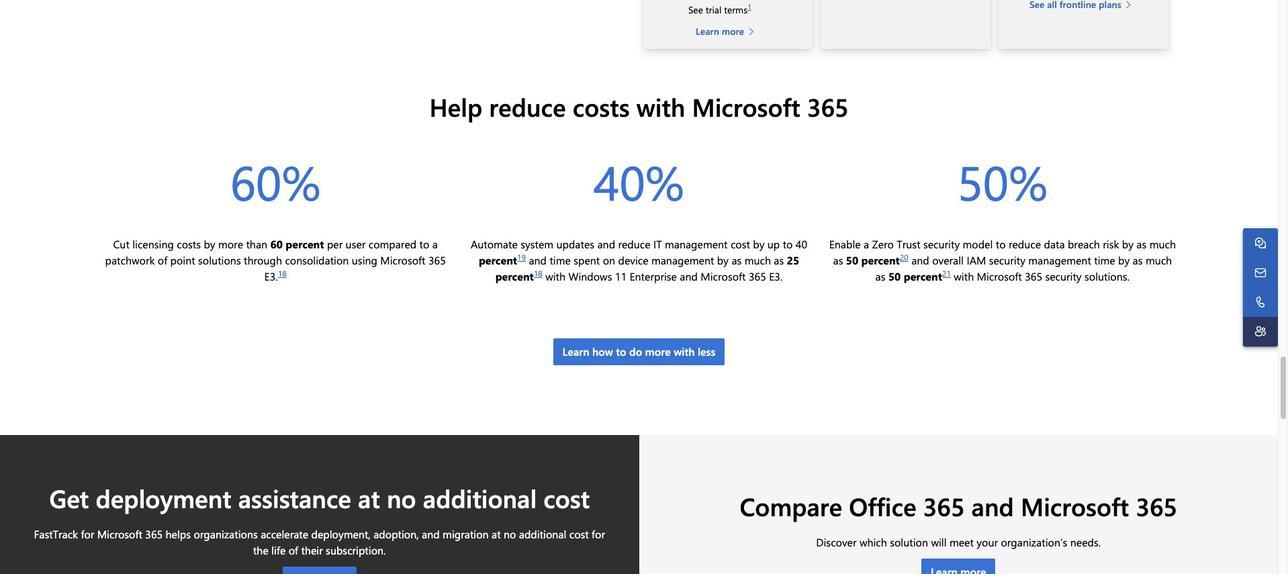 Task type: locate. For each thing, give the bounding box(es) containing it.
1 vertical spatial additional
[[519, 527, 567, 541]]

to right 'model'
[[996, 237, 1006, 251]]

learn for learn how to do more with less
[[563, 344, 590, 358]]

data
[[1044, 237, 1065, 251]]

0 horizontal spatial at
[[358, 481, 380, 514]]

50 inside 50 percent 21
[[889, 269, 901, 283]]

to inside enable a zero trust security model to reduce data breach risk by as much as
[[996, 237, 1006, 251]]

2 vertical spatial more
[[645, 344, 671, 358]]

to right compared
[[420, 237, 430, 251]]

1 for from the left
[[81, 527, 94, 541]]

1 vertical spatial cost
[[544, 481, 590, 514]]

by
[[204, 237, 215, 251], [753, 237, 765, 251], [1122, 237, 1134, 251], [717, 253, 729, 267], [1119, 253, 1130, 267]]

system
[[521, 237, 554, 251]]

to inside automate system updates and reduce it management cost by up to 40 percent 19 and time spent on device management by as much as
[[783, 237, 793, 251]]

0 horizontal spatial time
[[550, 253, 571, 267]]

0 horizontal spatial more
[[218, 237, 243, 251]]

percent inside 50 percent 20
[[862, 253, 900, 267]]

2 vertical spatial cost
[[570, 527, 589, 541]]

0 vertical spatial learn
[[696, 25, 719, 37]]

compared
[[369, 237, 417, 251]]

0 vertical spatial security
[[924, 237, 960, 251]]

fasttrack
[[34, 527, 78, 541]]

1 vertical spatial of
[[289, 543, 298, 558]]

percent
[[286, 237, 324, 251], [479, 253, 517, 267], [862, 253, 900, 267], [496, 269, 534, 283], [904, 269, 942, 283]]

to
[[420, 237, 430, 251], [783, 237, 793, 251], [996, 237, 1006, 251], [616, 344, 627, 358]]

more down terms
[[722, 25, 744, 37]]

18 link down through
[[278, 268, 287, 278]]

licensing
[[132, 237, 174, 251]]

automate system updates and reduce it management cost by up to 40 percent 19 and time spent on device management by as much as
[[471, 237, 808, 267]]

management down data at the top right of page
[[1029, 253, 1092, 267]]

windows
[[569, 269, 612, 283]]

see
[[689, 3, 703, 16]]

and right enterprise
[[680, 269, 698, 283]]

0 horizontal spatial reduce
[[489, 90, 566, 123]]

0 horizontal spatial for
[[81, 527, 94, 541]]

2 e3. from the left
[[769, 269, 783, 283]]

0 horizontal spatial of
[[158, 253, 167, 267]]

percent for 50 percent 20
[[862, 253, 900, 267]]

40%
[[594, 149, 684, 213]]

50 inside 50 percent 20
[[846, 253, 859, 267]]

0 horizontal spatial 18
[[278, 268, 287, 278]]

accelerate
[[261, 527, 308, 541]]

learn how to do more with less
[[563, 344, 716, 358]]

reduce inside automate system updates and reduce it management cost by up to 40 percent 19 and time spent on device management by as much as
[[618, 237, 651, 251]]

solutions.
[[1085, 269, 1130, 283]]

0 horizontal spatial e3.
[[264, 269, 278, 283]]

user
[[346, 237, 366, 251]]

see trial terms
[[689, 3, 748, 16]]

of inside per user compared to a patchwork of point solutions through consolidation using microsoft 365 e3.
[[158, 253, 167, 267]]

to left do
[[616, 344, 627, 358]]

meet
[[950, 535, 974, 549]]

365 inside 18 with windows 11 enterprise and microsoft 365 e3.
[[749, 269, 766, 283]]

1 horizontal spatial no
[[504, 527, 516, 541]]

by down risk at top
[[1119, 253, 1130, 267]]

2 18 from the left
[[534, 268, 543, 278]]

compare office 365 and microsoft 365
[[740, 489, 1178, 522]]

1 horizontal spatial security
[[989, 253, 1026, 267]]

1 horizontal spatial 50
[[889, 269, 901, 283]]

50 for 50 percent 20
[[846, 253, 859, 267]]

by up solutions
[[204, 237, 215, 251]]

and inside fasttrack for microsoft 365 helps organizations accelerate deployment, adoption, and migration at no additional cost for the life of their subscription.
[[422, 527, 440, 541]]

0 horizontal spatial 50
[[846, 253, 859, 267]]

time down updates
[[550, 253, 571, 267]]

and right adoption, on the left of the page
[[422, 527, 440, 541]]

enable a zero trust security model to reduce data breach risk by as much as
[[829, 237, 1176, 267]]

18 link down system on the top of page
[[534, 268, 543, 278]]

0 vertical spatial costs
[[573, 90, 630, 123]]

1 time from the left
[[550, 253, 571, 267]]

365 inside per user compared to a patchwork of point solutions through consolidation using microsoft 365 e3.
[[429, 253, 446, 267]]

at up adoption, on the left of the page
[[358, 481, 380, 514]]

percent up consolidation
[[286, 237, 324, 251]]

1 horizontal spatial of
[[289, 543, 298, 558]]

20 link
[[900, 252, 909, 262]]

overall
[[933, 253, 964, 267]]

1 horizontal spatial at
[[492, 527, 501, 541]]

1 18 from the left
[[278, 268, 287, 278]]

of inside fasttrack for microsoft 365 helps organizations accelerate deployment, adoption, and migration at no additional cost for the life of their subscription.
[[289, 543, 298, 558]]

50%
[[958, 149, 1048, 213]]

needs.
[[1071, 535, 1101, 549]]

1 horizontal spatial costs
[[573, 90, 630, 123]]

device
[[618, 253, 649, 267]]

0 horizontal spatial security
[[924, 237, 960, 251]]

microsoft inside 18 with windows 11 enterprise and microsoft 365 e3.
[[701, 269, 746, 283]]

1 horizontal spatial a
[[864, 237, 869, 251]]

security for overall
[[989, 253, 1026, 267]]

management
[[665, 237, 728, 251], [652, 253, 714, 267], [1029, 253, 1092, 267]]

time inside automate system updates and reduce it management cost by up to 40 percent 19 and time spent on device management by as much as
[[550, 253, 571, 267]]

1 horizontal spatial 18 link
[[534, 268, 543, 278]]

0 horizontal spatial no
[[387, 481, 416, 514]]

0 vertical spatial cost
[[731, 237, 750, 251]]

0 horizontal spatial learn
[[563, 344, 590, 358]]

microsoft
[[692, 90, 801, 123], [380, 253, 426, 267], [701, 269, 746, 283], [977, 269, 1022, 283], [1021, 489, 1129, 522], [97, 527, 142, 541]]

percent down the 19
[[496, 269, 534, 283]]

a inside per user compared to a patchwork of point solutions through consolidation using microsoft 365 e3.
[[432, 237, 438, 251]]

1 horizontal spatial reduce
[[618, 237, 651, 251]]

learn
[[696, 25, 719, 37], [563, 344, 590, 358]]

2 time from the left
[[1094, 253, 1116, 267]]

2 horizontal spatial security
[[1046, 269, 1082, 283]]

security inside and overall iam security management time by as much as
[[989, 253, 1026, 267]]

18 for 18 with windows 11 enterprise and microsoft 365 e3.
[[534, 268, 543, 278]]

1 horizontal spatial learn
[[696, 25, 719, 37]]

1 vertical spatial at
[[492, 527, 501, 541]]

learn down "trial"
[[696, 25, 719, 37]]

time up 'solutions.'
[[1094, 253, 1116, 267]]

18 link
[[278, 268, 287, 278], [534, 268, 543, 278]]

assistance
[[238, 481, 351, 514]]

1 horizontal spatial e3.
[[769, 269, 783, 283]]

much inside and overall iam security management time by as much as
[[1146, 253, 1172, 267]]

18 down system on the top of page
[[534, 268, 543, 278]]

1 horizontal spatial 18
[[534, 268, 543, 278]]

2 horizontal spatial more
[[722, 25, 744, 37]]

percent inside 25 percent
[[496, 269, 534, 283]]

microsoft inside per user compared to a patchwork of point solutions through consolidation using microsoft 365 e3.
[[380, 253, 426, 267]]

by right risk at top
[[1122, 237, 1134, 251]]

1 vertical spatial 50
[[889, 269, 901, 283]]

and up your
[[972, 489, 1014, 522]]

with
[[637, 90, 685, 123], [546, 269, 566, 283], [954, 269, 974, 283], [674, 344, 695, 358]]

365 inside fasttrack for microsoft 365 helps organizations accelerate deployment, adoption, and migration at no additional cost for the life of their subscription.
[[145, 527, 163, 541]]

cut
[[113, 237, 130, 251]]

0 horizontal spatial a
[[432, 237, 438, 251]]

0 vertical spatial of
[[158, 253, 167, 267]]

security
[[924, 237, 960, 251], [989, 253, 1026, 267], [1046, 269, 1082, 283]]

2 vertical spatial security
[[1046, 269, 1082, 283]]

a right compared
[[432, 237, 438, 251]]

percent down automate
[[479, 253, 517, 267]]

50
[[846, 253, 859, 267], [889, 269, 901, 283]]

more for learn how to do more with less
[[645, 344, 671, 358]]

0 horizontal spatial 18 link
[[278, 268, 287, 278]]

and
[[598, 237, 615, 251], [529, 253, 547, 267], [912, 253, 930, 267], [680, 269, 698, 283], [972, 489, 1014, 522], [422, 527, 440, 541]]

at
[[358, 481, 380, 514], [492, 527, 501, 541]]

no
[[387, 481, 416, 514], [504, 527, 516, 541]]

no inside fasttrack for microsoft 365 helps organizations accelerate deployment, adoption, and migration at no additional cost for the life of their subscription.
[[504, 527, 516, 541]]

discover which solution will meet your organization's needs.
[[816, 535, 1101, 549]]

of right the life in the bottom of the page
[[289, 543, 298, 558]]

e3. down up
[[769, 269, 783, 283]]

much
[[1150, 237, 1176, 251], [745, 253, 771, 267], [1146, 253, 1172, 267]]

additional
[[423, 481, 537, 514], [519, 527, 567, 541]]

and up 50 percent 21 on the top of the page
[[912, 253, 930, 267]]

e3. down through
[[264, 269, 278, 283]]

40
[[796, 237, 808, 251]]

percent inside 50 percent 21
[[904, 269, 942, 283]]

spent
[[574, 253, 600, 267]]

to inside per user compared to a patchwork of point solutions through consolidation using microsoft 365 e3.
[[420, 237, 430, 251]]

0 vertical spatial 50
[[846, 253, 859, 267]]

1 vertical spatial costs
[[177, 237, 201, 251]]

enable
[[829, 237, 861, 251]]

50 down enable
[[846, 253, 859, 267]]

0 horizontal spatial costs
[[177, 237, 201, 251]]

additional inside fasttrack for microsoft 365 helps organizations accelerate deployment, adoption, and migration at no additional cost for the life of their subscription.
[[519, 527, 567, 541]]

percent down 20
[[904, 269, 942, 283]]

percent for 50 percent 21
[[904, 269, 942, 283]]

of
[[158, 253, 167, 267], [289, 543, 298, 558]]

1 vertical spatial security
[[989, 253, 1026, 267]]

time inside and overall iam security management time by as much as
[[1094, 253, 1116, 267]]

and down system on the top of page
[[529, 253, 547, 267]]

18
[[278, 268, 287, 278], [534, 268, 543, 278]]

1 e3. from the left
[[264, 269, 278, 283]]

reduce
[[489, 90, 566, 123], [618, 237, 651, 251], [1009, 237, 1041, 251]]

2 a from the left
[[864, 237, 869, 251]]

to left 40
[[783, 237, 793, 251]]

security right iam
[[989, 253, 1026, 267]]

1 horizontal spatial more
[[645, 344, 671, 358]]

more for cut licensing costs by more than 60 percent
[[218, 237, 243, 251]]

percent for 25 percent
[[496, 269, 534, 283]]

automate
[[471, 237, 518, 251]]

18 for 18
[[278, 268, 287, 278]]

of down the licensing
[[158, 253, 167, 267]]

do
[[629, 344, 642, 358]]

much inside enable a zero trust security model to reduce data breach risk by as much as
[[1150, 237, 1176, 251]]

more right do
[[645, 344, 671, 358]]

1 a from the left
[[432, 237, 438, 251]]

at right migration
[[492, 527, 501, 541]]

by left up
[[753, 237, 765, 251]]

1 horizontal spatial time
[[1094, 253, 1116, 267]]

security up overall
[[924, 237, 960, 251]]

18 inside 18 with windows 11 enterprise and microsoft 365 e3.
[[534, 268, 543, 278]]

2 18 link from the left
[[534, 268, 543, 278]]

e3.
[[264, 269, 278, 283], [769, 269, 783, 283]]

more
[[722, 25, 744, 37], [218, 237, 243, 251], [645, 344, 671, 358]]

by inside enable a zero trust security model to reduce data breach risk by as much as
[[1122, 237, 1134, 251]]

no right migration
[[504, 527, 516, 541]]

help
[[430, 90, 482, 123]]

365
[[807, 90, 849, 123], [429, 253, 446, 267], [749, 269, 766, 283], [1025, 269, 1043, 283], [924, 489, 965, 522], [1136, 489, 1178, 522], [145, 527, 163, 541]]

learn for learn more
[[696, 25, 719, 37]]

help reduce costs with microsoft 365
[[430, 90, 849, 123]]

with inside learn how to do more with less link
[[674, 344, 695, 358]]

1 vertical spatial learn
[[563, 344, 590, 358]]

1 vertical spatial more
[[218, 237, 243, 251]]

per user compared to a patchwork of point solutions through consolidation using microsoft 365 e3.
[[105, 237, 446, 283]]

much inside automate system updates and reduce it management cost by up to 40 percent 19 and time spent on device management by as much as
[[745, 253, 771, 267]]

a left zero
[[864, 237, 869, 251]]

18 down through
[[278, 268, 287, 278]]

2 horizontal spatial reduce
[[1009, 237, 1041, 251]]

for
[[81, 527, 94, 541], [592, 527, 605, 541]]

more up solutions
[[218, 237, 243, 251]]

up
[[768, 237, 780, 251]]

learn left how
[[563, 344, 590, 358]]

50 percent 20
[[846, 252, 909, 267]]

1 vertical spatial no
[[504, 527, 516, 541]]

than
[[246, 237, 267, 251]]

get deployment assistance at no additional cost
[[49, 481, 590, 514]]

50 down 20
[[889, 269, 901, 283]]

1 horizontal spatial for
[[592, 527, 605, 541]]

security down data at the top right of page
[[1046, 269, 1082, 283]]

no up adoption, on the left of the page
[[387, 481, 416, 514]]

point
[[170, 253, 195, 267]]

percent down zero
[[862, 253, 900, 267]]



Task type: describe. For each thing, give the bounding box(es) containing it.
risk
[[1103, 237, 1119, 251]]

microsoft inside fasttrack for microsoft 365 helps organizations accelerate deployment, adoption, and migration at no additional cost for the life of their subscription.
[[97, 527, 142, 541]]

0 vertical spatial no
[[387, 481, 416, 514]]

discover
[[816, 535, 857, 549]]

0 vertical spatial at
[[358, 481, 380, 514]]

through
[[244, 253, 282, 267]]

office
[[849, 489, 917, 522]]

your
[[977, 535, 998, 549]]

their
[[301, 543, 323, 558]]

subscription.
[[326, 543, 386, 558]]

25 percent
[[496, 253, 799, 283]]

model
[[963, 237, 993, 251]]

organizations
[[194, 527, 258, 541]]

2 for from the left
[[592, 527, 605, 541]]

solutions
[[198, 253, 241, 267]]

cut licensing costs by more than 60 percent
[[113, 237, 324, 251]]

11
[[615, 269, 627, 283]]

which
[[860, 535, 887, 549]]

with microsoft 365 security solutions.
[[954, 269, 1130, 283]]

25
[[787, 253, 799, 267]]

zero
[[872, 237, 894, 251]]

migration
[[443, 527, 489, 541]]

0 vertical spatial more
[[722, 25, 744, 37]]

20
[[900, 252, 909, 262]]

patchwork
[[105, 253, 155, 267]]

e3. inside 18 with windows 11 enterprise and microsoft 365 e3.
[[769, 269, 783, 283]]

19 link
[[517, 252, 526, 262]]

updates
[[557, 237, 595, 251]]

life
[[271, 543, 286, 558]]

by inside and overall iam security management time by as much as
[[1119, 253, 1130, 267]]

a inside enable a zero trust security model to reduce data breach risk by as much as
[[864, 237, 869, 251]]

60
[[270, 237, 283, 251]]

by up 18 with windows 11 enterprise and microsoft 365 e3.
[[717, 253, 729, 267]]

management right it
[[665, 237, 728, 251]]

consolidation
[[285, 253, 349, 267]]

trial
[[706, 3, 722, 16]]

learn more link
[[696, 24, 760, 38]]

helps
[[166, 527, 191, 541]]

compare
[[740, 489, 843, 522]]

learn more
[[696, 25, 744, 37]]

enterprise
[[630, 269, 677, 283]]

at inside fasttrack for microsoft 365 helps organizations accelerate deployment, adoption, and migration at no additional cost for the life of their subscription.
[[492, 527, 501, 541]]

using
[[352, 253, 378, 267]]

will
[[931, 535, 947, 549]]

per
[[327, 237, 343, 251]]

21
[[942, 268, 951, 278]]

deployment,
[[311, 527, 371, 541]]

and overall iam security management time by as much as
[[876, 253, 1172, 283]]

21 link
[[942, 268, 951, 278]]

costs for by
[[177, 237, 201, 251]]

60%
[[230, 149, 321, 213]]

and inside 18 with windows 11 enterprise and microsoft 365 e3.
[[680, 269, 698, 283]]

get
[[49, 481, 89, 514]]

adoption,
[[374, 527, 419, 541]]

1 18 link from the left
[[278, 268, 287, 278]]

cost inside automate system updates and reduce it management cost by up to 40 percent 19 and time spent on device management by as much as
[[731, 237, 750, 251]]

on
[[603, 253, 615, 267]]

cost inside fasttrack for microsoft 365 helps organizations accelerate deployment, adoption, and migration at no additional cost for the life of their subscription.
[[570, 527, 589, 541]]

terms
[[724, 3, 748, 16]]

reduce inside enable a zero trust security model to reduce data breach risk by as much as
[[1009, 237, 1041, 251]]

with inside 18 with windows 11 enterprise and microsoft 365 e3.
[[546, 269, 566, 283]]

costs for with
[[573, 90, 630, 123]]

percent inside automate system updates and reduce it management cost by up to 40 percent 19 and time spent on device management by as much as
[[479, 253, 517, 267]]

management inside and overall iam security management time by as much as
[[1029, 253, 1092, 267]]

19
[[517, 252, 526, 262]]

how
[[592, 344, 613, 358]]

50 for 50 percent 21
[[889, 269, 901, 283]]

fasttrack for microsoft 365 helps organizations accelerate deployment, adoption, and migration at no additional cost for the life of their subscription.
[[34, 527, 605, 558]]

organization's
[[1001, 535, 1068, 549]]

less
[[698, 344, 716, 358]]

breach
[[1068, 237, 1100, 251]]

solution
[[890, 535, 928, 549]]

to inside learn how to do more with less link
[[616, 344, 627, 358]]

0 vertical spatial additional
[[423, 481, 537, 514]]

deployment
[[96, 481, 232, 514]]

trust
[[897, 237, 921, 251]]

and up on on the left
[[598, 237, 615, 251]]

iam
[[967, 253, 986, 267]]

and inside and overall iam security management time by as much as
[[912, 253, 930, 267]]

security inside enable a zero trust security model to reduce data breach risk by as much as
[[924, 237, 960, 251]]

management up 18 with windows 11 enterprise and microsoft 365 e3.
[[652, 253, 714, 267]]

learn how to do more with less link
[[553, 338, 725, 365]]

it
[[654, 237, 662, 251]]

security for microsoft
[[1046, 269, 1082, 283]]

the
[[253, 543, 269, 558]]

e3. inside per user compared to a patchwork of point solutions through consolidation using microsoft 365 e3.
[[264, 269, 278, 283]]

50 percent 21
[[889, 268, 951, 283]]

18 with windows 11 enterprise and microsoft 365 e3.
[[534, 268, 783, 283]]



Task type: vqa. For each thing, say whether or not it's contained in the screenshot.
left 18
yes



